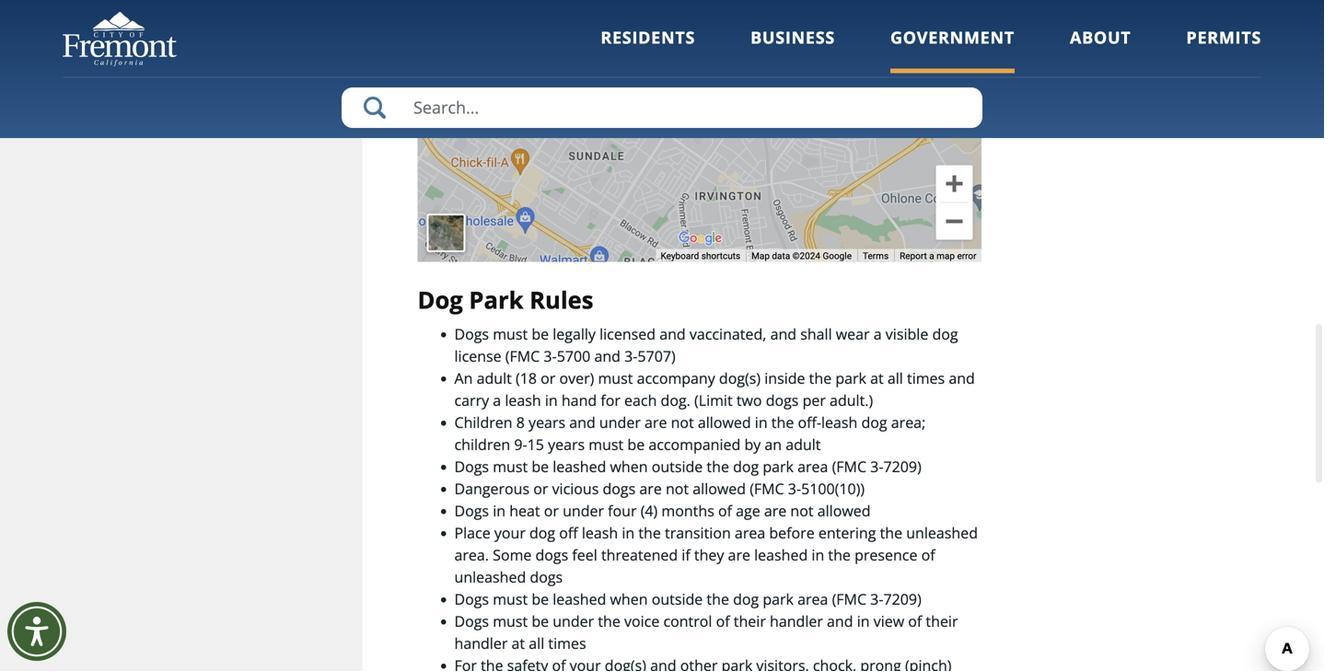 Task type: locate. For each thing, give the bounding box(es) containing it.
1 vertical spatial allowed
[[693, 479, 746, 499]]

years up 15
[[529, 413, 566, 432]]

when up four
[[610, 457, 648, 477]]

3- down licensed
[[624, 346, 638, 366]]

at up adult.)
[[870, 368, 884, 388]]

0 horizontal spatial all
[[529, 634, 545, 654]]

the left the voice
[[598, 612, 621, 631]]

before
[[769, 523, 815, 543]]

park
[[836, 368, 867, 388], [763, 457, 794, 477], [763, 590, 794, 609]]

0 horizontal spatial handler
[[454, 634, 508, 654]]

(fmc
[[505, 346, 540, 366], [832, 457, 867, 477], [750, 479, 784, 499], [832, 590, 867, 609]]

2 vertical spatial area
[[798, 590, 828, 609]]

park
[[469, 284, 524, 316]]

a right wear
[[874, 324, 882, 344]]

adult
[[477, 368, 512, 388], [786, 435, 821, 455]]

1 vertical spatial or
[[533, 479, 548, 499]]

rules
[[530, 284, 594, 316]]

1 7209) from the top
[[884, 457, 922, 477]]

your
[[494, 523, 526, 543]]

or right (18
[[541, 368, 556, 388]]

voice
[[624, 612, 660, 631]]

1 vertical spatial not
[[666, 479, 689, 499]]

dogs down inside
[[766, 391, 799, 410]]

visible
[[886, 324, 929, 344]]

1 vertical spatial leashed
[[754, 545, 808, 565]]

business
[[751, 26, 835, 49]]

in left view
[[857, 612, 870, 631]]

1 vertical spatial handler
[[454, 634, 508, 654]]

hand
[[562, 391, 597, 410]]

0 vertical spatial 7209)
[[884, 457, 922, 477]]

children
[[454, 435, 510, 455]]

if
[[682, 545, 690, 565]]

allowed
[[698, 413, 751, 432], [693, 479, 746, 499], [818, 501, 871, 521]]

leash up 8
[[505, 391, 541, 410]]

by
[[745, 435, 761, 455]]

must
[[493, 324, 528, 344], [598, 368, 633, 388], [589, 435, 624, 455], [493, 457, 528, 477], [493, 590, 528, 609], [493, 612, 528, 631]]

are
[[645, 413, 667, 432], [640, 479, 662, 499], [764, 501, 787, 521], [728, 545, 751, 565]]

not down dog.
[[671, 413, 694, 432]]

unleashed down the area.
[[454, 567, 526, 587]]

0 vertical spatial adult
[[477, 368, 512, 388]]

1 vertical spatial 7209)
[[884, 590, 922, 609]]

unleashed up presence
[[906, 523, 978, 543]]

leash
[[505, 391, 541, 410], [821, 413, 858, 432], [582, 523, 618, 543]]

1 horizontal spatial adult
[[786, 435, 821, 455]]

0 vertical spatial outside
[[652, 457, 703, 477]]

7209) up view
[[884, 590, 922, 609]]

off-
[[798, 413, 821, 432]]

leashed up vicious
[[553, 457, 606, 477]]

1 horizontal spatial at
[[870, 368, 884, 388]]

years
[[529, 413, 566, 432], [548, 435, 585, 455]]

2 7209) from the top
[[884, 590, 922, 609]]

control
[[663, 612, 712, 631]]

are right age on the right bottom of page
[[764, 501, 787, 521]]

area up 5100(10))
[[798, 457, 828, 477]]

or up heat
[[533, 479, 548, 499]]

1 vertical spatial times
[[548, 634, 586, 654]]

handler down the area.
[[454, 634, 508, 654]]

dog
[[932, 324, 958, 344], [862, 413, 887, 432], [733, 457, 759, 477], [530, 523, 555, 543], [733, 590, 759, 609]]

area
[[798, 457, 828, 477], [735, 523, 766, 543], [798, 590, 828, 609]]

of left age on the right bottom of page
[[718, 501, 732, 521]]

when
[[610, 457, 648, 477], [610, 590, 648, 609]]

times
[[907, 368, 945, 388], [548, 634, 586, 654]]

park down "before" at the bottom
[[763, 590, 794, 609]]

four
[[608, 501, 637, 521]]

all
[[888, 368, 903, 388], [529, 634, 545, 654]]

Search text field
[[342, 87, 983, 128]]

area down "before" at the bottom
[[798, 590, 828, 609]]

the up per
[[809, 368, 832, 388]]

dogs
[[766, 391, 799, 410], [603, 479, 636, 499], [536, 545, 568, 565], [530, 567, 563, 587]]

per
[[803, 391, 826, 410]]

3 dogs from the top
[[454, 501, 489, 521]]

or
[[541, 368, 556, 388], [533, 479, 548, 499], [544, 501, 559, 521]]

allowed down (limit
[[698, 413, 751, 432]]

residents link
[[601, 26, 695, 73]]

are down each
[[645, 413, 667, 432]]

unleashed
[[906, 523, 978, 543], [454, 567, 526, 587]]

1 vertical spatial when
[[610, 590, 648, 609]]

2 vertical spatial not
[[791, 501, 814, 521]]

1 horizontal spatial times
[[907, 368, 945, 388]]

15
[[527, 435, 544, 455]]

5100(10))
[[801, 479, 865, 499]]

2 outside from the top
[[652, 590, 703, 609]]

0 vertical spatial under
[[599, 413, 641, 432]]

park up adult.)
[[836, 368, 867, 388]]

at
[[870, 368, 884, 388], [512, 634, 525, 654]]

permits
[[1187, 26, 1262, 49]]

0 vertical spatial unleashed
[[906, 523, 978, 543]]

park down an
[[763, 457, 794, 477]]

1 vertical spatial leash
[[821, 413, 858, 432]]

off
[[559, 523, 578, 543]]

an
[[454, 368, 473, 388]]

of right view
[[908, 612, 922, 631]]

1 dogs from the top
[[454, 324, 489, 344]]

1 vertical spatial unleashed
[[454, 567, 526, 587]]

dogs must be legally licensed and vaccinated, and shall wear a visible dog license (fmc 3-5700 and 3-5707) an adult (18 or over) must accompany dog(s) inside the park at all times and carry a leash in hand for each dog. (limit two dogs per adult.) children 8 years and under are not allowed in the off-leash dog area; children 9-15 years must be accompanied by an adult dogs must be leashed when outside the dog park area (fmc 3-7209) dangerous or vicious dogs are not allowed (fmc 3-5100(10)) dogs in heat or under four (4) months of age are not allowed place your dog off leash in the transition area before entering the unleashed area. some dogs feel threatened if they are leashed in the presence of unleashed dogs dogs must be leashed when outside the dog park area (fmc 3-7209) dogs must be under the voice control of their handler and in view of their handler at all times
[[454, 324, 978, 654]]

3-
[[544, 346, 557, 366], [624, 346, 638, 366], [870, 457, 884, 477], [788, 479, 801, 499], [870, 590, 884, 609]]

under down for
[[599, 413, 641, 432]]

shall
[[800, 324, 832, 344]]

adult down license
[[477, 368, 512, 388]]

leash up feel
[[582, 523, 618, 543]]

not up months
[[666, 479, 689, 499]]

5700
[[557, 346, 591, 366]]

allowed up age on the right bottom of page
[[693, 479, 746, 499]]

1 horizontal spatial handler
[[770, 612, 823, 631]]

under
[[599, 413, 641, 432], [563, 501, 604, 521], [553, 612, 594, 631]]

months
[[662, 501, 714, 521]]

1 horizontal spatial a
[[874, 324, 882, 344]]

leashed down "before" at the bottom
[[754, 545, 808, 565]]

years right 15
[[548, 435, 585, 455]]

at down some
[[512, 634, 525, 654]]

dogs down 'off' on the bottom left
[[536, 545, 568, 565]]

in
[[545, 391, 558, 410], [755, 413, 768, 432], [493, 501, 506, 521], [622, 523, 635, 543], [812, 545, 824, 565], [857, 612, 870, 631]]

all down visible
[[888, 368, 903, 388]]

1 vertical spatial park
[[763, 457, 794, 477]]

in down "before" at the bottom
[[812, 545, 824, 565]]

permits link
[[1187, 26, 1262, 73]]

1 when from the top
[[610, 457, 648, 477]]

threatened
[[601, 545, 678, 565]]

children
[[454, 413, 513, 432]]

under down feel
[[553, 612, 594, 631]]

area.
[[454, 545, 489, 565]]

dogs
[[454, 324, 489, 344], [454, 457, 489, 477], [454, 501, 489, 521], [454, 590, 489, 609], [454, 612, 489, 631]]

a right carry
[[493, 391, 501, 410]]

0 horizontal spatial at
[[512, 634, 525, 654]]

1 vertical spatial under
[[563, 501, 604, 521]]

dog(s)
[[719, 368, 761, 388]]

not
[[671, 413, 694, 432], [666, 479, 689, 499], [791, 501, 814, 521]]

adult down off-
[[786, 435, 821, 455]]

2 their from the left
[[926, 612, 958, 631]]

0 vertical spatial handler
[[770, 612, 823, 631]]

or right heat
[[544, 501, 559, 521]]

carry
[[454, 391, 489, 410]]

0 vertical spatial years
[[529, 413, 566, 432]]

dog
[[418, 284, 463, 316]]

times up area;
[[907, 368, 945, 388]]

and
[[660, 324, 686, 344], [770, 324, 797, 344], [594, 346, 621, 366], [949, 368, 975, 388], [569, 413, 596, 432], [827, 612, 853, 631]]

legally
[[553, 324, 596, 344]]

under down vicious
[[563, 501, 604, 521]]

1 their from the left
[[734, 612, 766, 631]]

of
[[718, 501, 732, 521], [922, 545, 935, 565], [716, 612, 730, 631], [908, 612, 922, 631]]

outside
[[652, 457, 703, 477], [652, 590, 703, 609]]

the up an
[[772, 413, 794, 432]]

inside
[[765, 368, 805, 388]]

0 vertical spatial when
[[610, 457, 648, 477]]

times down feel
[[548, 634, 586, 654]]

handler
[[770, 612, 823, 631], [454, 634, 508, 654]]

5707)
[[638, 346, 676, 366]]

0 horizontal spatial a
[[493, 391, 501, 410]]

7209)
[[884, 457, 922, 477], [884, 590, 922, 609]]

be
[[532, 324, 549, 344], [628, 435, 645, 455], [532, 457, 549, 477], [532, 590, 549, 609], [532, 612, 549, 631]]

the down entering
[[828, 545, 851, 565]]

1 vertical spatial a
[[493, 391, 501, 410]]

2 vertical spatial allowed
[[818, 501, 871, 521]]

0 vertical spatial area
[[798, 457, 828, 477]]

0 vertical spatial times
[[907, 368, 945, 388]]

3- up "before" at the bottom
[[788, 479, 801, 499]]

leash down adult.)
[[821, 413, 858, 432]]

leashed down feel
[[553, 590, 606, 609]]

2 vertical spatial leash
[[582, 523, 618, 543]]

1 vertical spatial area
[[735, 523, 766, 543]]

accompany
[[637, 368, 715, 388]]

all down some
[[529, 634, 545, 654]]

in down four
[[622, 523, 635, 543]]

0 horizontal spatial their
[[734, 612, 766, 631]]

7209) down area;
[[884, 457, 922, 477]]

2 vertical spatial park
[[763, 590, 794, 609]]

a
[[874, 324, 882, 344], [493, 391, 501, 410]]

not up "before" at the bottom
[[791, 501, 814, 521]]

1 vertical spatial at
[[512, 634, 525, 654]]

outside down accompanied
[[652, 457, 703, 477]]

1 vertical spatial years
[[548, 435, 585, 455]]

1 horizontal spatial all
[[888, 368, 903, 388]]

their right control
[[734, 612, 766, 631]]

1 horizontal spatial their
[[926, 612, 958, 631]]

0 vertical spatial allowed
[[698, 413, 751, 432]]

1 vertical spatial adult
[[786, 435, 821, 455]]

leashed
[[553, 457, 606, 477], [754, 545, 808, 565], [553, 590, 606, 609]]

0 horizontal spatial leash
[[505, 391, 541, 410]]

their right view
[[926, 612, 958, 631]]

2 dogs from the top
[[454, 457, 489, 477]]

allowed up entering
[[818, 501, 871, 521]]

handler down "before" at the bottom
[[770, 612, 823, 631]]

dog park rules
[[418, 284, 594, 316]]

the
[[809, 368, 832, 388], [772, 413, 794, 432], [707, 457, 729, 477], [639, 523, 661, 543], [880, 523, 903, 543], [828, 545, 851, 565], [707, 590, 729, 609], [598, 612, 621, 631]]

0 vertical spatial leashed
[[553, 457, 606, 477]]

outside up control
[[652, 590, 703, 609]]

1 vertical spatial outside
[[652, 590, 703, 609]]

area down age on the right bottom of page
[[735, 523, 766, 543]]

when up the voice
[[610, 590, 648, 609]]

each
[[624, 391, 657, 410]]

presence
[[855, 545, 918, 565]]



Task type: vqa. For each thing, say whether or not it's contained in the screenshot.
park.
no



Task type: describe. For each thing, give the bounding box(es) containing it.
in up 'by'
[[755, 413, 768, 432]]

3- down adult.)
[[870, 457, 884, 477]]

dangerous
[[454, 479, 530, 499]]

transition
[[665, 523, 731, 543]]

adult.)
[[830, 391, 873, 410]]

1 horizontal spatial leash
[[582, 523, 618, 543]]

2 vertical spatial under
[[553, 612, 594, 631]]

(18
[[516, 368, 537, 388]]

view
[[874, 612, 904, 631]]

(4)
[[641, 501, 658, 521]]

(fmc down presence
[[832, 590, 867, 609]]

9-
[[514, 435, 527, 455]]

residents
[[601, 26, 695, 49]]

0 vertical spatial park
[[836, 368, 867, 388]]

1 horizontal spatial unleashed
[[906, 523, 978, 543]]

5 dogs from the top
[[454, 612, 489, 631]]

the down accompanied
[[707, 457, 729, 477]]

dog park map image
[[1026, 0, 1247, 88]]

for
[[601, 391, 621, 410]]

0 horizontal spatial adult
[[477, 368, 512, 388]]

are right they
[[728, 545, 751, 565]]

age
[[736, 501, 760, 521]]

0 vertical spatial a
[[874, 324, 882, 344]]

place
[[454, 523, 491, 543]]

of right control
[[716, 612, 730, 631]]

some
[[493, 545, 532, 565]]

they
[[694, 545, 724, 565]]

(fmc up 5100(10))
[[832, 457, 867, 477]]

(fmc up (18
[[505, 346, 540, 366]]

2 vertical spatial or
[[544, 501, 559, 521]]

0 vertical spatial not
[[671, 413, 694, 432]]

in down dangerous
[[493, 501, 506, 521]]

1 outside from the top
[[652, 457, 703, 477]]

wear
[[836, 324, 870, 344]]

feel
[[572, 545, 598, 565]]

an
[[765, 435, 782, 455]]

0 vertical spatial at
[[870, 368, 884, 388]]

government link
[[891, 26, 1015, 73]]

vicious
[[552, 479, 599, 499]]

dog.
[[661, 391, 691, 410]]

0 vertical spatial all
[[888, 368, 903, 388]]

of right presence
[[922, 545, 935, 565]]

2 vertical spatial leashed
[[553, 590, 606, 609]]

about
[[1070, 26, 1131, 49]]

(limit
[[694, 391, 733, 410]]

0 vertical spatial leash
[[505, 391, 541, 410]]

are up (4)
[[640, 479, 662, 499]]

dogs down some
[[530, 567, 563, 587]]

the down (4)
[[639, 523, 661, 543]]

3- down 'legally'
[[544, 346, 557, 366]]

license
[[454, 346, 502, 366]]

in left hand
[[545, 391, 558, 410]]

vaccinated,
[[690, 324, 767, 344]]

business link
[[751, 26, 835, 73]]

3- up view
[[870, 590, 884, 609]]

entering
[[819, 523, 876, 543]]

8
[[516, 413, 525, 432]]

2 when from the top
[[610, 590, 648, 609]]

accompanied
[[649, 435, 741, 455]]

the up presence
[[880, 523, 903, 543]]

dogs up four
[[603, 479, 636, 499]]

0 horizontal spatial unleashed
[[454, 567, 526, 587]]

4 dogs from the top
[[454, 590, 489, 609]]

area;
[[891, 413, 926, 432]]

heat
[[509, 501, 540, 521]]

2 horizontal spatial leash
[[821, 413, 858, 432]]

two
[[737, 391, 762, 410]]

1 vertical spatial all
[[529, 634, 545, 654]]

about link
[[1070, 26, 1131, 73]]

the up control
[[707, 590, 729, 609]]

licensed
[[600, 324, 656, 344]]

over)
[[559, 368, 594, 388]]

0 vertical spatial or
[[541, 368, 556, 388]]

government
[[891, 26, 1015, 49]]

0 horizontal spatial times
[[548, 634, 586, 654]]

(fmc up age on the right bottom of page
[[750, 479, 784, 499]]



